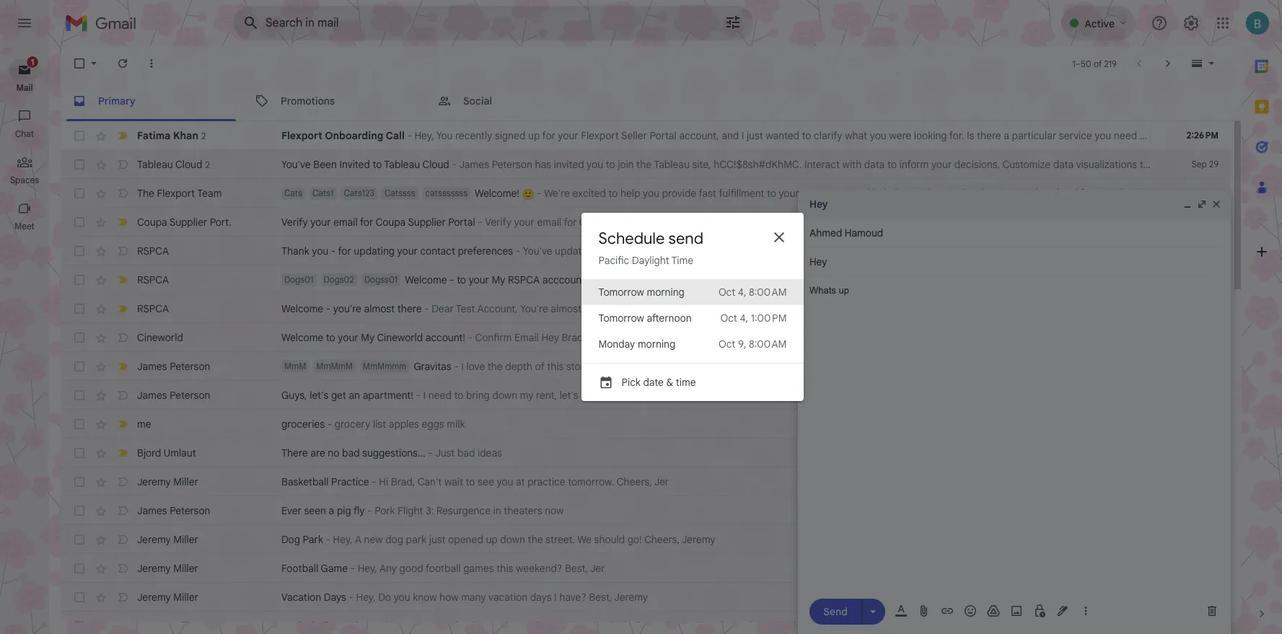 Task type: vqa. For each thing, say whether or not it's contained in the screenshot.
so
yes



Task type: locate. For each thing, give the bounding box(es) containing it.
row
[[61, 121, 1276, 150], [61, 150, 1283, 179], [61, 179, 1283, 208], [61, 208, 1283, 237], [61, 237, 1283, 266], [61, 266, 1283, 295], [61, 295, 1231, 323], [61, 323, 1231, 352], [61, 352, 1231, 381], [61, 381, 1231, 410], [61, 410, 1231, 439], [61, 439, 1231, 468], [61, 468, 1231, 497], [61, 497, 1231, 526], [61, 526, 1231, 554], [61, 554, 1231, 583], [61, 583, 1231, 612], [61, 612, 1231, 635]]

1 vertical spatial there!
[[584, 302, 611, 315]]

4 not important switch from the top
[[115, 331, 130, 345]]

we down have? at left
[[554, 620, 567, 633]]

of
[[1201, 274, 1210, 287], [535, 360, 545, 373]]

0 horizontal spatial not
[[762, 620, 777, 633]]

5 not important switch from the top
[[115, 388, 130, 403]]

hi for hi team, i wanted to let you know that we have basketball practice today. please do not be late, we only have the gym for 2 hours. thanks, jeremy
[[379, 620, 389, 633]]

miller for dog park - hey, a new dog park just opened up down the street. we should go! cheers, jeremy
[[173, 533, 198, 546]]

need right the simply on the right top
[[852, 302, 875, 315]]

cell for hey, a new dog park just opened up down the street. we should go! cheers, jeremy
[[1179, 533, 1231, 547]]

5 row from the top
[[61, 237, 1283, 266]]

1 practice from the top
[[331, 476, 369, 489]]

2 row from the top
[[61, 150, 1283, 179]]

- right fly
[[367, 505, 372, 518]]

1 tomorrow from the top
[[599, 285, 645, 298]]

a left particular on the top right of page
[[1004, 129, 1010, 142]]

that
[[979, 187, 998, 200], [879, 274, 898, 287], [533, 620, 551, 633]]

a
[[1004, 129, 1010, 142], [1017, 274, 1022, 287], [329, 505, 334, 518]]

hey, for do
[[356, 591, 376, 604]]

seller
[[622, 129, 647, 142]]

discover
[[1088, 274, 1127, 287]]

1 vertical spatial need
[[852, 302, 875, 315]]

james peterson for 5th not important switch from the top
[[137, 389, 210, 402]]

confirm
[[846, 331, 881, 344]]

you up below
[[1060, 245, 1076, 258]]

1 horizontal spatial supplier
[[408, 216, 446, 229]]

best,
[[565, 562, 588, 575], [589, 591, 613, 604]]

just up hcc!$8sh#dkhmc.
[[747, 129, 764, 142]]

3 row from the top
[[61, 179, 1283, 208]]

james peterson
[[137, 360, 210, 373], [137, 389, 210, 402], [137, 505, 210, 518]]

site,
[[693, 158, 712, 171]]

6 not important switch from the top
[[115, 475, 130, 489]]

13 row from the top
[[61, 468, 1231, 497]]

1 vertical spatial is
[[962, 331, 970, 344]]

4 row from the top
[[61, 208, 1283, 237]]

to right happy
[[834, 331, 844, 344]]

1 help from the left
[[621, 187, 641, 200]]

0 vertical spatial there!
[[1134, 187, 1161, 200]]

spaces heading
[[0, 175, 49, 186]]

1 horizontal spatial there!
[[1134, 187, 1161, 200]]

7 cell from the top
[[1179, 475, 1231, 489]]

0 vertical spatial 4,
[[738, 285, 747, 298]]

2 for tableau cloud
[[205, 159, 210, 170]]

miller for vacation days - hey, do you know how many vacation days i have? best, jeremy
[[173, 591, 198, 604]]

1 horizontal spatial have
[[853, 620, 875, 633]]

0 horizontal spatial email.
[[920, 216, 947, 229]]

5 miller from the top
[[173, 620, 198, 633]]

that down days
[[533, 620, 551, 633]]

- up gravitas
[[425, 302, 429, 315]]

up right opened
[[486, 533, 498, 546]]

10 row from the top
[[61, 381, 1231, 410]]

0 horizontal spatial tableau
[[137, 158, 173, 171]]

were
[[890, 129, 912, 142], [1216, 129, 1238, 142]]

jer down should
[[590, 562, 605, 575]]

dogs02
[[324, 274, 354, 285]]

2 tomorrow from the top
[[599, 311, 645, 324]]

oct
[[719, 285, 736, 298], [721, 311, 738, 324], [719, 337, 736, 350]]

pick date & time
[[622, 376, 696, 389]]

0 vertical spatial hi
[[379, 476, 389, 489]]

love
[[467, 360, 485, 373]]

today.
[[684, 620, 712, 633]]

0 vertical spatial cheers,
[[617, 476, 653, 489]]

flexport
[[282, 129, 323, 142], [581, 129, 619, 142], [157, 187, 195, 200]]

coupa down "catssss" on the top left of the page
[[376, 216, 406, 229]]

2 inside tableau cloud 2
[[205, 159, 210, 170]]

2 have from the left
[[853, 620, 875, 633]]

can
[[1156, 216, 1173, 229]]

account! for brad,
[[733, 331, 772, 344]]

toggle split pane mode image
[[1190, 56, 1205, 71]]

1 vertical spatial if
[[1051, 245, 1057, 258]]

miller for basketball practice - hi brad, can't wait to see you at practice tomorrow. cheers, jer
[[173, 476, 198, 489]]

flexport left seller
[[581, 129, 619, 142]]

hello
[[1108, 187, 1131, 200]]

menu item containing monday morning
[[581, 331, 804, 357]]

0 horizontal spatial a
[[355, 533, 362, 546]]

time
[[672, 254, 694, 267]]

now
[[857, 274, 877, 287]]

cloud
[[175, 158, 202, 171], [423, 158, 450, 171]]

🙂 image
[[522, 188, 534, 200]]

0 horizontal spatial did
[[1016, 216, 1030, 229]]

not important switch for basketball practice
[[115, 475, 130, 489]]

2 inside fatima khan 2
[[201, 130, 206, 141]]

please
[[714, 620, 745, 633]]

gmail image
[[65, 9, 144, 38]]

jeremy miller
[[137, 476, 198, 489], [137, 533, 198, 546], [137, 562, 198, 575], [137, 591, 198, 604], [137, 620, 198, 633]]

you're down dogs02
[[333, 302, 362, 315]]

4 cell from the top
[[1179, 388, 1231, 403]]

search in mail image
[[238, 10, 264, 36]]

0 vertical spatial down
[[493, 389, 518, 402]]

updated up acccount
[[555, 245, 594, 258]]

1 horizontal spatial communications
[[912, 245, 988, 258]]

account, down daylight
[[641, 274, 682, 287]]

we
[[554, 620, 567, 633], [816, 620, 829, 633]]

0 horizontal spatial you've
[[282, 158, 311, 171]]

0 horizontal spatial all
[[931, 274, 942, 287]]

bad right the just
[[458, 447, 475, 460]]

0 horizontal spatial there
[[398, 302, 422, 315]]

cheers, right tomorrow.
[[617, 476, 653, 489]]

important according to google magic. switch
[[115, 128, 130, 143], [115, 215, 130, 230], [115, 273, 130, 287], [115, 302, 130, 316], [115, 359, 130, 374], [115, 619, 130, 634]]

oct up welcome to your my cineworld account! - confirm email hey brad, welcome to your my cineworld account! we're happy to confirm your registration is complete, giving you access to the following benefits:
[[721, 311, 738, 324]]

customize
[[1003, 158, 1051, 171]]

2 jeremy miller from the top
[[137, 533, 198, 546]]

menu
[[581, 279, 804, 401]]

1 vertical spatial make
[[1113, 245, 1138, 258]]

to left let
[[461, 620, 470, 633]]

did up preferences.
[[1016, 216, 1030, 229]]

all up account
[[931, 274, 942, 287]]

2 horizontal spatial that
[[979, 187, 998, 200]]

you up preferences.
[[996, 216, 1013, 229]]

need left support
[[1114, 129, 1138, 142]]

menu item containing tomorrow morning
[[581, 279, 804, 305]]

primary
[[98, 94, 135, 107]]

28 down 29
[[1210, 188, 1219, 199]]

0 vertical spatial you're
[[901, 274, 929, 287]]

refresh image
[[115, 56, 130, 71]]

3 important according to google magic. switch from the top
[[115, 273, 130, 287]]

3 not important switch from the top
[[115, 244, 130, 258]]

account!
[[814, 274, 854, 287], [426, 331, 466, 344], [733, 331, 772, 344]]

should
[[594, 533, 625, 546]]

1 vertical spatial 4,
[[740, 311, 749, 324]]

welcome - you're almost there - dear test account, you're almost there! to complete your my rspca registration you simply need to verify your account using your unique verification code: 71319
[[282, 302, 1171, 315]]

4 jeremy miller from the top
[[137, 591, 198, 604]]

1 vertical spatial brad,
[[391, 476, 415, 489]]

thanks,
[[972, 620, 1007, 633]]

flexport down promotions
[[282, 129, 323, 142]]

you're
[[520, 302, 548, 315]]

contact left preferences at the left of the page
[[420, 245, 455, 258]]

1 cineworld from the left
[[137, 331, 183, 344]]

2 not important switch from the top
[[115, 186, 130, 201]]

1 row from the top
[[61, 121, 1276, 150]]

1 vertical spatial 28
[[1210, 217, 1219, 227]]

tableau down 'fatima' at top left
[[137, 158, 173, 171]]

tab list
[[1242, 46, 1283, 583], [61, 81, 1242, 121]]

1 horizontal spatial make
[[1113, 245, 1138, 258]]

cell for hey, do you know how many vacation days i have? best, jeremy
[[1179, 590, 1231, 605]]

email down the we're
[[537, 216, 562, 229]]

morning
[[647, 285, 685, 298], [638, 337, 676, 350]]

we're
[[544, 187, 570, 200]]

supplier down catsssssss
[[408, 216, 446, 229]]

1 vertical spatial 8:00 am
[[749, 337, 787, 350]]

2 menu item from the top
[[581, 305, 804, 331]]

chat heading
[[0, 128, 49, 140]]

sep 28 for coupa supplier port.
[[1192, 217, 1219, 227]]

1 28 from the top
[[1210, 188, 1219, 199]]

1 hi from the top
[[379, 476, 389, 489]]

1 horizontal spatial were
[[1216, 129, 1238, 142]]

sep down the please
[[1192, 274, 1208, 285]]

0 horizontal spatial our
[[1220, 187, 1235, 200]]

2 communications from the left
[[912, 245, 988, 258]]

0 vertical spatial a
[[1099, 187, 1105, 200]]

cheers,
[[617, 476, 653, 489], [645, 533, 680, 546]]

2 miller from the top
[[173, 533, 198, 546]]

2 vertical spatial a
[[329, 505, 334, 518]]

10 cell from the top
[[1179, 562, 1231, 576]]

2 practice from the top
[[331, 620, 369, 633]]

account,
[[641, 274, 682, 287], [478, 302, 518, 315]]

1 vertical spatial account,
[[478, 302, 518, 315]]

9 not important switch from the top
[[115, 562, 130, 576]]

can't
[[418, 476, 442, 489]]

hi for hi brad, can't wait to see you at practice tomorrow. cheers, jer
[[379, 476, 389, 489]]

practice up pig
[[331, 476, 369, 489]]

happy
[[803, 331, 832, 344]]

excited
[[573, 187, 606, 200]]

if up below
[[1051, 245, 1057, 258]]

has
[[535, 158, 551, 171]]

4, up welcome to your my cineworld account! - confirm email hey brad, welcome to your my cineworld account! we're happy to confirm your registration is complete, giving you access to the following benefits:
[[740, 311, 749, 324]]

8 row from the top
[[61, 323, 1231, 352]]

the right love
[[488, 360, 503, 373]]

2 were from the left
[[1216, 129, 1238, 142]]

2 cineworld from the left
[[377, 331, 423, 344]]

verify left account
[[890, 302, 916, 315]]

sep 28 down sep 29
[[1192, 188, 1219, 199]]

11 row from the top
[[61, 410, 1231, 439]]

1 miller from the top
[[173, 476, 198, 489]]

oct for oct 4, 8:00 am
[[719, 285, 736, 298]]

to right below
[[1076, 274, 1086, 287]]

the left benefits
[[1143, 274, 1158, 287]]

preferences
[[458, 245, 513, 258]]

2 updated from the left
[[848, 245, 887, 258]]

3 miller from the top
[[173, 562, 198, 575]]

cell for confirm email hey brad, welcome to your my cineworld account! we're happy to confirm your registration is complete, giving you access to the following benefits:
[[1179, 331, 1231, 345]]

and down with
[[853, 187, 870, 200]]

1 vertical spatial basketball
[[282, 620, 329, 633]]

mail
[[16, 82, 33, 93]]

tomorrow morning
[[599, 285, 685, 298]]

1 horizontal spatial there
[[977, 129, 1002, 142]]

0 vertical spatial sep 28
[[1192, 188, 1219, 199]]

dog
[[282, 533, 300, 546]]

settings image
[[1183, 14, 1200, 32]]

0 horizontal spatial let's
[[310, 389, 329, 402]]

oct left 9,
[[719, 337, 736, 350]]

1 menu item from the top
[[581, 279, 804, 305]]

- right days
[[349, 591, 354, 604]]

5 jeremy miller from the top
[[137, 620, 198, 633]]

many
[[461, 591, 486, 604]]

1 horizontal spatial all
[[1130, 274, 1140, 287]]

my
[[520, 389, 534, 402]]

cell
[[1179, 302, 1231, 316], [1179, 331, 1231, 345], [1179, 359, 1231, 374], [1179, 388, 1231, 403], [1179, 417, 1231, 432], [1179, 446, 1231, 461], [1179, 475, 1231, 489], [1179, 504, 1231, 518], [1179, 533, 1231, 547], [1179, 562, 1231, 576], [1179, 590, 1231, 605]]

verify down - we're excited to help you provide fast fulfillment to your customers and help boost those sales that you work so hard for! a hello there! welcome to our communit
[[869, 216, 895, 229]]

1 8:00 am from the top
[[749, 285, 787, 298]]

cineworld
[[137, 331, 183, 344], [377, 331, 423, 344], [684, 331, 730, 344]]

2 vertical spatial oct
[[719, 337, 736, 350]]

not important switch for football game
[[115, 562, 130, 576]]

row containing the flexport team
[[61, 179, 1283, 208]]

did
[[1016, 216, 1030, 229], [1079, 245, 1093, 258]]

you've up acccount
[[523, 245, 553, 258]]

practice
[[528, 476, 566, 489], [643, 620, 681, 633]]

verify down welcome!
[[485, 216, 512, 229]]

spaces
[[10, 175, 39, 186]]

not important switch for dog park
[[115, 533, 130, 547]]

oct for oct 9, 8:00 am
[[719, 337, 736, 350]]

2 cell from the top
[[1179, 331, 1231, 345]]

coupa
[[137, 216, 167, 229], [376, 216, 406, 229], [580, 216, 610, 229], [1256, 216, 1283, 229]]

1 vertical spatial not
[[1096, 245, 1111, 258]]

1 vertical spatial jer
[[590, 562, 605, 575]]

1 horizontal spatial up
[[528, 129, 540, 142]]

wanted
[[766, 129, 800, 142], [425, 620, 458, 633]]

practice down days
[[331, 620, 369, 633]]

7 not important switch from the top
[[115, 504, 130, 518]]

0 horizontal spatial updated
[[555, 245, 594, 258]]

we're
[[775, 331, 801, 344]]

1 horizontal spatial did
[[1079, 245, 1093, 258]]

0 horizontal spatial contact
[[420, 245, 455, 258]]

there! left to
[[584, 302, 611, 315]]

to up confirm
[[878, 302, 887, 315]]

brad,
[[562, 331, 586, 344], [391, 476, 415, 489]]

hey, down pig
[[333, 533, 353, 546]]

miller for football game - hey, any good football games this weekend? best, jer
[[173, 562, 198, 575]]

6 row from the top
[[61, 266, 1283, 295]]

2 basketball from the top
[[282, 620, 329, 633]]

my right afternoon
[[695, 302, 709, 315]]

11
[[1213, 621, 1219, 632]]

tomorrow up to
[[599, 285, 645, 298]]

eggs
[[422, 418, 444, 431]]

2 right khan in the left of the page
[[201, 130, 206, 141]]

pig
[[337, 505, 351, 518]]

2 hi from the top
[[379, 620, 389, 633]]

1 horizontal spatial you're
[[901, 274, 929, 287]]

1 let's from the left
[[310, 389, 329, 402]]

8:00 am for oct 9, 8:00 am
[[749, 337, 787, 350]]

supplier up pacific daylight time
[[612, 216, 650, 229]]

2 8:00 am from the top
[[749, 337, 787, 350]]

sep for 2nd not important switch from the top of the page
[[1192, 188, 1208, 199]]

- up pork
[[372, 476, 377, 489]]

3 supplier from the left
[[612, 216, 650, 229]]

1 horizontal spatial of
[[1201, 274, 1210, 287]]

account, up confirm
[[478, 302, 518, 315]]

almost down acccount
[[551, 302, 582, 315]]

khan
[[173, 129, 199, 142]]

tableau up "catssss" on the top left of the page
[[384, 158, 420, 171]]

0 vertical spatial 25
[[1210, 245, 1219, 256]]

acccount
[[543, 274, 585, 287]]

tab list up seller
[[61, 81, 1242, 121]]

1 vertical spatial hi
[[379, 620, 389, 633]]

2 sep 28 from the top
[[1192, 217, 1219, 227]]

the
[[137, 187, 154, 200]]

6 important according to google magic. switch from the top
[[115, 619, 130, 634]]

not important switch for ever seen a pig fly
[[115, 504, 130, 518]]

our
[[1220, 187, 1235, 200], [1270, 245, 1283, 258]]

we
[[578, 533, 592, 546]]

2 28 from the top
[[1210, 217, 1219, 227]]

for up dogs02
[[338, 245, 351, 258]]

you left can
[[1137, 216, 1154, 229]]

bring
[[466, 389, 490, 402]]

verify for need
[[890, 302, 916, 315]]

let's right rent,
[[560, 389, 579, 402]]

apples
[[389, 418, 419, 431]]

you left the simply on the right top
[[801, 302, 818, 315]]

make down hard
[[1050, 216, 1075, 229]]

0 horizontal spatial cloud
[[175, 158, 202, 171]]

there down "dogss01"
[[398, 302, 422, 315]]

are
[[311, 447, 325, 460]]

0 vertical spatial verify
[[869, 216, 895, 229]]

down left my
[[493, 389, 518, 402]]

not up discover
[[1096, 245, 1111, 258]]

morning up complete
[[647, 285, 685, 298]]

portal right seller
[[650, 129, 677, 142]]

thank
[[282, 245, 309, 258]]

tableau
[[137, 158, 173, 171], [384, 158, 420, 171], [654, 158, 690, 171]]

1 horizontal spatial and
[[853, 187, 870, 200]]

0 horizontal spatial and
[[722, 129, 739, 142]]

a
[[1099, 187, 1105, 200], [355, 533, 362, 546]]

not important switch
[[115, 157, 130, 172], [115, 186, 130, 201], [115, 244, 130, 258], [115, 331, 130, 345], [115, 388, 130, 403], [115, 475, 130, 489], [115, 504, 130, 518], [115, 533, 130, 547], [115, 562, 130, 576], [115, 590, 130, 605]]

1 cell from the top
[[1179, 302, 1231, 316]]

1 sep 28 from the top
[[1192, 188, 1219, 199]]

1 horizontal spatial cloud
[[423, 158, 450, 171]]

0 horizontal spatial signed
[[495, 129, 526, 142]]

1 vertical spatial test
[[456, 302, 475, 315]]

our down communit
[[1270, 245, 1283, 258]]

1 vertical spatial up
[[486, 533, 498, 546]]

morning for monday morning
[[638, 337, 676, 350]]

you're right now at the right top
[[901, 274, 929, 287]]

0 vertical spatial did
[[1016, 216, 1030, 229]]

signed down social tab
[[495, 129, 526, 142]]

main content
[[61, 46, 1283, 635]]

row containing tableau cloud
[[61, 150, 1283, 179]]

brad, right hey
[[562, 331, 586, 344]]

0 vertical spatial a
[[1004, 129, 1010, 142]]

0 vertical spatial our
[[1220, 187, 1235, 200]]

28 for port.
[[1210, 217, 1219, 227]]

hey, for any
[[358, 562, 377, 575]]

pacific daylight time
[[599, 254, 694, 267]]

1 contact from the left
[[420, 245, 455, 258]]

5 important according to google magic. switch from the top
[[115, 359, 130, 374]]

0 horizontal spatial supplier
[[170, 216, 207, 229]]

oct up welcome - you're almost there - dear test account, you're almost there! to complete your my rspca registration you simply need to verify your account using your unique verification code: 71319
[[719, 285, 736, 298]]

tomorrow for tomorrow afternoon
[[599, 311, 645, 324]]

3 jeremy miller from the top
[[137, 562, 198, 575]]

5 cell from the top
[[1179, 417, 1231, 432]]

preferences!
[[697, 245, 755, 258]]

complete,
[[972, 331, 1017, 344]]

practice right at at the bottom left of page
[[528, 476, 566, 489]]

1 horizontal spatial help
[[873, 187, 893, 200]]

1 jeremy miller from the top
[[137, 476, 198, 489]]

pick date & time menu item
[[581, 363, 804, 401]]

1 james peterson from the top
[[137, 360, 210, 373]]

10 not important switch from the top
[[115, 590, 130, 605]]

2 bad from the left
[[458, 447, 475, 460]]

late,
[[794, 620, 813, 633]]

1 horizontal spatial updated
[[848, 245, 887, 258]]

0 horizontal spatial there!
[[584, 302, 611, 315]]

1 horizontal spatial verify
[[485, 216, 512, 229]]

mail, 1 unread message image
[[27, 59, 40, 73]]

0 vertical spatial dear
[[595, 274, 617, 287]]

navigation
[[0, 46, 51, 635]]

1 basketball from the top
[[282, 476, 329, 489]]

0 vertical spatial best,
[[565, 562, 588, 575]]

ever seen a pig fly - pork flight 3: resurgence in theaters now
[[282, 505, 564, 518]]

2 all from the left
[[1130, 274, 1140, 287]]

the flexport team
[[137, 187, 222, 200]]

social
[[463, 94, 492, 107]]

0 vertical spatial practice
[[331, 476, 369, 489]]

hcc!$8sh#dkhmc.
[[714, 158, 802, 171]]

tomorrow up monday
[[599, 311, 645, 324]]

tab list containing primary
[[61, 81, 1242, 121]]

sep 11
[[1195, 621, 1219, 632]]

12 row from the top
[[61, 439, 1231, 468]]

7 row from the top
[[61, 295, 1231, 323]]

1 were from the left
[[890, 129, 912, 142]]

1 vertical spatial practice
[[331, 620, 369, 633]]

chat
[[15, 128, 34, 139]]

1 horizontal spatial cineworld
[[377, 331, 423, 344]]

do
[[747, 620, 759, 633]]

2 important according to google magic. switch from the top
[[115, 215, 130, 230]]

6 cell from the top
[[1179, 446, 1231, 461]]

weekend?
[[516, 562, 563, 575]]

security
[[739, 216, 777, 229]]

coupa down the the
[[137, 216, 167, 229]]

game
[[321, 562, 348, 575]]

work
[[1019, 187, 1041, 200]]

jeremy miller for basketball practice - hi brad, can't wait to see you at practice tomorrow. cheers, jer
[[137, 476, 198, 489]]

menu containing tomorrow morning
[[581, 279, 804, 401]]

3 menu item from the top
[[581, 331, 804, 357]]

0 horizontal spatial verify
[[282, 216, 308, 229]]

0 vertical spatial basketball
[[282, 476, 329, 489]]

cell for dear test account, you're almost there! to complete your my rspca registration you simply need to verify your account using your unique verification code: 71319
[[1179, 302, 1231, 316]]

important according to google magic. switch for welcome - you're almost there
[[115, 302, 130, 316]]

to left inform
[[888, 158, 897, 171]]

menu item
[[581, 279, 804, 305], [581, 305, 804, 331], [581, 331, 804, 357]]

17 row from the top
[[61, 583, 1231, 612]]

sep 28 for the flexport team
[[1192, 188, 1219, 199]]

8 not important switch from the top
[[115, 533, 130, 547]]

my right benefits
[[1236, 274, 1250, 287]]

help down join
[[621, 187, 641, 200]]

1 horizontal spatial jer
[[655, 476, 669, 489]]

0 vertical spatial 28
[[1210, 188, 1219, 199]]

welcome right "dogss01"
[[405, 274, 447, 287]]

monday
[[599, 337, 635, 350]]

1 horizontal spatial contact
[[1232, 245, 1267, 258]]

menu item containing tomorrow afternoon
[[581, 305, 804, 331]]

2:26 pm
[[1187, 130, 1219, 141]]

need up eggs at the bottom left
[[429, 389, 452, 402]]

1 we from the left
[[554, 620, 567, 633]]

1 horizontal spatial need
[[852, 302, 875, 315]]

sep down 'ignore'
[[1192, 245, 1208, 256]]

cell for just bad ideas
[[1179, 446, 1231, 461]]

account,
[[680, 129, 719, 142]]

in
[[493, 505, 501, 518]]

welcome down time
[[684, 274, 726, 287]]

1 verify from the left
[[282, 216, 308, 229]]

1 vertical spatial morning
[[638, 337, 676, 350]]



Task type: describe. For each thing, give the bounding box(es) containing it.
you right service
[[1095, 129, 1112, 142]]

row containing cineworld
[[61, 323, 1231, 352]]

28 for team
[[1210, 188, 1219, 199]]

decisions.
[[955, 158, 1001, 171]]

0 horizontal spatial of
[[535, 360, 545, 373]]

1 horizontal spatial flexport
[[282, 129, 323, 142]]

- up catsssssss
[[452, 158, 457, 171]]

coupa supplier port.
[[137, 216, 232, 229]]

have?
[[560, 591, 587, 604]]

join
[[618, 158, 634, 171]]

please
[[1199, 245, 1229, 258]]

1 vertical spatial dear
[[432, 302, 454, 315]]

1 horizontal spatial a
[[1004, 129, 1010, 142]]

my down preferences at the left of the page
[[492, 274, 506, 287]]

2 for fatima khan
[[201, 130, 206, 141]]

you left at at the bottom left of page
[[497, 476, 514, 489]]

the left street.
[[528, 533, 543, 546]]

verification
[[1065, 302, 1116, 315]]

this right 'ignore'
[[1207, 216, 1224, 229]]

practice for hi team, i wanted to let you know that we have basketball practice today. please do not be late, we only have the gym for 2 hours. thanks, jeremy
[[331, 620, 369, 633]]

for up "has"
[[543, 129, 556, 142]]

1:00 pm
[[751, 311, 787, 324]]

- right call
[[407, 129, 412, 142]]

important according to google magic. switch for flexport onboarding call
[[115, 128, 130, 143]]

2 coupa from the left
[[376, 216, 406, 229]]

hey
[[542, 331, 559, 344]]

dog park - hey, a new dog park just opened up down the street. we should go! cheers, jeremy
[[282, 533, 716, 546]]

theaters
[[504, 505, 542, 518]]

advanced search options image
[[719, 8, 748, 37]]

practice for hi brad, can't wait to see you at practice tomorrow. cheers, jer
[[331, 476, 369, 489]]

mail heading
[[0, 82, 49, 94]]

2 data from the left
[[1054, 158, 1074, 171]]

0 horizontal spatial registration
[[746, 302, 799, 315]]

updating
[[354, 245, 395, 258]]

1 sep 25 from the top
[[1192, 245, 1219, 256]]

below
[[1047, 274, 1074, 287]]

2 help from the left
[[873, 187, 893, 200]]

this left story
[[547, 360, 564, 373]]

up,
[[977, 274, 992, 287]]

0 horizontal spatial a
[[329, 505, 334, 518]]

- right game
[[351, 562, 355, 575]]

miller for basketball practice - hi team, i wanted to let you know that we have basketball practice today. please do not be late, we only have the gym for 2 hours. thanks, jeremy
[[173, 620, 198, 633]]

oct 4, 8:00 am
[[719, 285, 787, 298]]

row containing coupa supplier port.
[[61, 208, 1283, 237]]

1 25 from the top
[[1210, 245, 1219, 256]]

to left "answer"
[[1140, 158, 1150, 171]]

4, for 8:00 am
[[738, 285, 747, 298]]

cell for hi brad, can't wait to see you at practice tomorrow. cheers, jer
[[1179, 475, 1231, 489]]

this right the games
[[497, 562, 514, 575]]

groceries
[[282, 418, 325, 431]]

1 vertical spatial practice
[[643, 620, 681, 633]]

verify your email for coupa supplier portal - verify your email for coupa supplier portal below is the security code necessary to verify your email. 903032 if you did not make this request, you can ignore this email. coupa
[[282, 216, 1283, 229]]

code:
[[1118, 302, 1144, 315]]

row containing bjord umlaut
[[61, 439, 1231, 468]]

2 let's from the left
[[560, 389, 579, 402]]

0 vertical spatial make
[[1050, 216, 1075, 229]]

0 horizontal spatial know
[[413, 591, 437, 604]]

for right gym
[[917, 620, 931, 633]]

questions.
[[1211, 158, 1258, 171]]

this left change, at top
[[1141, 245, 1157, 258]]

social tab
[[426, 81, 608, 121]]

see
[[478, 476, 494, 489]]

2 contact from the left
[[1232, 245, 1267, 258]]

the down code:
[[1116, 331, 1131, 344]]

umlaut
[[164, 447, 196, 460]]

tomorrow afternoon
[[599, 311, 692, 324]]

you up questions. at top right
[[1240, 129, 1257, 142]]

james peterson for 2nd important according to google magic. switch from the bottom
[[137, 360, 210, 373]]

basketball for basketball practice - hi team, i wanted to let you know that we have basketball practice today. please do not be late, we only have the gym for 2 hours. thanks, jeremy
[[282, 620, 329, 633]]

3 cineworld from the left
[[684, 331, 730, 344]]

0 horizontal spatial just
[[429, 533, 446, 546]]

there
[[282, 447, 308, 460]]

0 horizontal spatial test
[[456, 302, 475, 315]]

navigation containing mail
[[0, 46, 51, 635]]

main content containing primary
[[61, 46, 1283, 635]]

0 horizontal spatial need
[[429, 389, 452, 402]]

1 vertical spatial down
[[500, 533, 526, 546]]

tomorrow.
[[568, 476, 615, 489]]

football game - hey, any good football games this weekend? best, jer
[[282, 562, 605, 575]]

send
[[669, 228, 704, 248]]

0 horizontal spatial account,
[[478, 302, 518, 315]]

cats1
[[313, 188, 334, 199]]

you right giving
[[1050, 331, 1066, 344]]

1 supplier from the left
[[170, 216, 207, 229]]

0 vertical spatial and
[[722, 129, 739, 142]]

16 row from the top
[[61, 554, 1231, 583]]

1 vertical spatial that
[[879, 274, 898, 287]]

it
[[614, 389, 620, 402]]

- right "dogss01"
[[450, 274, 454, 287]]

1 coupa from the left
[[137, 216, 167, 229]]

this down for!
[[1078, 216, 1094, 229]]

the left security
[[722, 216, 737, 229]]

port.
[[210, 216, 232, 229]]

the left gym
[[878, 620, 893, 633]]

1 vertical spatial know
[[506, 620, 530, 633]]

important according to google magic. switch for basketball practice
[[115, 619, 130, 634]]

3 coupa from the left
[[580, 216, 610, 229]]

sitcom
[[581, 389, 612, 402]]

for down the we're
[[564, 216, 577, 229]]

3 james peterson from the top
[[137, 505, 210, 518]]

email
[[515, 331, 539, 344]]

14 row from the top
[[61, 497, 1231, 526]]

schedule send
[[599, 228, 704, 248]]

2 horizontal spatial tableau
[[654, 158, 690, 171]]

welcome to your my cineworld account! - confirm email hey brad, welcome to your my cineworld account! we're happy to confirm your registration is complete, giving you access to the following benefits:
[[282, 331, 1217, 344]]

unique
[[1031, 302, 1062, 315]]

not important switch for thank you - for updating your contact preferences
[[115, 244, 130, 258]]

to left join
[[606, 158, 615, 171]]

cell for hey, any good football games this weekend? best, jer
[[1179, 562, 1231, 576]]

sep left 11
[[1195, 621, 1211, 632]]

1 horizontal spatial a
[[1099, 187, 1105, 200]]

any
[[380, 562, 397, 575]]

1 horizontal spatial registration
[[907, 331, 960, 344]]

1 have from the left
[[569, 620, 591, 633]]

welcome up mmm
[[282, 331, 324, 344]]

you
[[436, 129, 453, 142]]

- right 🙂 image
[[537, 187, 542, 200]]

1 horizontal spatial signed
[[944, 274, 975, 287]]

2 email. from the left
[[1227, 216, 1254, 229]]

oct 9, 8:00 am
[[719, 337, 787, 350]]

basketball for basketball practice - hi brad, can't wait to see you at practice tomorrow. cheers, jer
[[282, 476, 329, 489]]

park
[[303, 533, 323, 546]]

important because you marked it as important. switch
[[115, 446, 130, 461]]

clarify
[[814, 129, 843, 142]]

dog
[[386, 533, 404, 546]]

1 horizontal spatial wanted
[[766, 129, 800, 142]]

provide
[[662, 187, 697, 200]]

0 vertical spatial jer
[[655, 476, 669, 489]]

welcome down dogs01
[[282, 302, 324, 315]]

1 vertical spatial a
[[355, 533, 362, 546]]

0 horizontal spatial brad,
[[391, 476, 415, 489]]

my up 'mmmmmm'
[[361, 331, 375, 344]]

bjord umlaut
[[137, 447, 196, 460]]

8:00 am for oct 4, 8:00 am
[[749, 285, 787, 298]]

my down thank you - for updating your contact preferences - you've updated your communications preferences! you've successfully updated your communications preferences. if you did not make this change, please contact our
[[763, 274, 777, 287]]

1 bad from the left
[[342, 447, 360, 460]]

sep for 4th important according to google magic. switch from the bottom
[[1192, 274, 1208, 285]]

visualizations
[[1077, 158, 1138, 171]]

- left confirm
[[468, 331, 473, 344]]

to down 'preferences!'
[[728, 274, 738, 287]]

now
[[545, 505, 564, 518]]

- down dogs02
[[326, 302, 331, 315]]

i right team,
[[420, 620, 422, 633]]

jeremy miller for football game - hey, any good football games this weekend? best, jer
[[137, 562, 198, 575]]

sep for thank you - for updating your contact preferences not important switch
[[1192, 245, 1208, 256]]

communit
[[1238, 187, 1283, 200]]

- left team,
[[372, 620, 377, 633]]

18 row from the top
[[61, 612, 1231, 635]]

cell for grocery list apples eggs milk
[[1179, 417, 1231, 432]]

pacific
[[599, 254, 630, 267]]

to right excited
[[609, 187, 618, 200]]

boost
[[895, 187, 922, 200]]

not important switch for welcome to your my cineworld account!
[[115, 331, 130, 345]]

you left provide
[[643, 187, 660, 200]]

pick
[[622, 376, 641, 389]]

older image
[[1161, 56, 1176, 71]]

only
[[832, 620, 851, 633]]

to up mmmmm at the left bottom of page
[[326, 331, 335, 344]]

3 cell from the top
[[1179, 359, 1231, 374]]

1 horizontal spatial brad,
[[562, 331, 586, 344]]

i left love
[[461, 360, 464, 373]]

schedule send dialog
[[581, 213, 804, 401]]

for up updating at the left top
[[360, 216, 373, 229]]

hey, for a
[[333, 533, 353, 546]]

fatima khan 2
[[137, 129, 206, 142]]

to right access
[[1104, 331, 1113, 344]]

- right the park
[[326, 533, 331, 546]]

4, for 1:00 pm
[[740, 311, 749, 324]]

0 horizontal spatial up
[[486, 533, 498, 546]]

1 email from the left
[[334, 216, 358, 229]]

promotions tab
[[243, 81, 425, 121]]

hey, left you
[[415, 129, 434, 142]]

1 horizontal spatial if
[[1051, 245, 1057, 258]]

2 verify from the left
[[485, 216, 512, 229]]

1 horizontal spatial is
[[962, 331, 970, 344]]

to left see
[[466, 476, 475, 489]]

you left work
[[1000, 187, 1017, 200]]

to left clarify at right
[[802, 129, 812, 142]]

account! for account,
[[814, 274, 854, 287]]

schedule send heading
[[599, 228, 704, 248]]

access
[[1069, 331, 1101, 344]]

1 vertical spatial did
[[1079, 245, 1093, 258]]

cats123
[[344, 188, 375, 199]]

0 horizontal spatial flexport
[[157, 187, 195, 200]]

invited
[[554, 158, 584, 171]]

the right join
[[637, 158, 652, 171]]

0 vertical spatial up
[[528, 129, 540, 142]]

1 horizontal spatial just
[[747, 129, 764, 142]]

suggestions...
[[362, 447, 426, 460]]

- right apartment!
[[416, 389, 421, 402]]

0 vertical spatial signed
[[495, 129, 526, 142]]

Search in mail search field
[[234, 6, 754, 40]]

row containing fatima khan
[[61, 121, 1276, 150]]

1 vertical spatial you're
[[333, 302, 362, 315]]

basketball practice - hi team, i wanted to let you know that we have basketball practice today. please do not be late, we only have the gym for 2 hours. thanks, jeremy
[[282, 620, 1043, 633]]

2 we from the left
[[816, 620, 829, 633]]

up!
[[623, 389, 637, 402]]

2 email from the left
[[537, 216, 562, 229]]

2 horizontal spatial just
[[1260, 129, 1276, 142]]

2 sep 25 from the top
[[1192, 274, 1219, 285]]

1 horizontal spatial best,
[[589, 591, 613, 604]]

0 vertical spatial of
[[1201, 274, 1210, 287]]

vacation days - hey, do you know how many vacation days i have? best, jeremy
[[282, 591, 648, 604]]

welcome up 'ignore'
[[1163, 187, 1205, 200]]

ever
[[282, 505, 302, 518]]

- up dogs02
[[331, 245, 336, 258]]

to right necessary
[[857, 216, 866, 229]]

my down afternoon
[[668, 331, 682, 344]]

1 horizontal spatial tableau
[[384, 158, 420, 171]]

1 almost from the left
[[364, 302, 395, 315]]

take
[[994, 274, 1014, 287]]

to right fulfillment on the right top of page
[[767, 187, 777, 200]]

you right let
[[487, 620, 503, 633]]

- right acccount
[[588, 274, 593, 287]]

benefits:
[[1177, 331, 1217, 344]]

9 row from the top
[[61, 352, 1231, 381]]

0 vertical spatial that
[[979, 187, 998, 200]]

1 horizontal spatial dear
[[595, 274, 617, 287]]

hard
[[1058, 187, 1079, 200]]

below
[[682, 216, 710, 229]]

tomorrow for tomorrow morning
[[599, 285, 645, 298]]

0 horizontal spatial jer
[[590, 562, 605, 575]]

0 horizontal spatial if
[[988, 216, 994, 229]]

1 email. from the left
[[920, 216, 947, 229]]

you right invited
[[587, 158, 604, 171]]

you right do
[[394, 591, 410, 604]]

2 25 from the top
[[1210, 274, 1219, 285]]

2 vertical spatial that
[[533, 620, 551, 633]]

1 horizontal spatial you've
[[523, 245, 553, 258]]

to right "invited"
[[373, 158, 382, 171]]

2 horizontal spatial a
[[1017, 274, 1022, 287]]

1 communications from the left
[[619, 245, 695, 258]]

daylight
[[632, 254, 670, 267]]

resurgence
[[436, 505, 491, 518]]

welcome down to
[[588, 331, 630, 344]]

morning for tomorrow morning
[[647, 285, 685, 298]]

not important switch for vacation days
[[115, 590, 130, 605]]

just
[[436, 447, 455, 460]]

you right what
[[870, 129, 887, 142]]

29
[[1210, 159, 1219, 170]]

0 horizontal spatial practice
[[528, 476, 566, 489]]

bjord
[[137, 447, 161, 460]]

to down tomorrow afternoon
[[633, 331, 642, 344]]

1 horizontal spatial account,
[[641, 274, 682, 287]]

1 vertical spatial cheers,
[[645, 533, 680, 546]]

2 vertical spatial 2
[[933, 620, 939, 633]]

important mainly because it was sent directly to you. switch
[[115, 417, 130, 432]]

1 horizontal spatial our
[[1270, 245, 1283, 258]]

verify for necessary
[[869, 216, 895, 229]]

football
[[426, 562, 461, 575]]

0 vertical spatial is
[[712, 216, 719, 229]]

- left love
[[454, 360, 459, 373]]

1 data from the left
[[865, 158, 885, 171]]

you've been invited to tableau cloud - james peterson has invited you to join the tableau site, hcc!$8sh#dkhmc. interact with data to inform your decisions. customize data visualizations to answer your questions. share
[[282, 158, 1283, 171]]

with
[[843, 158, 862, 171]]

4 coupa from the left
[[1256, 216, 1283, 229]]

monday morning
[[599, 337, 676, 350]]

1 vertical spatial there
[[398, 302, 422, 315]]

903032
[[950, 216, 985, 229]]

2 almost from the left
[[551, 302, 582, 315]]

tableau cloud 2
[[137, 158, 210, 171]]

jeremy miller for dog park - hey, a new dog park just opened up down the street. we should go! cheers, jeremy
[[137, 533, 198, 546]]

2 horizontal spatial not
[[1096, 245, 1111, 258]]

i down gravitas
[[423, 389, 426, 402]]

meet
[[15, 221, 35, 232]]

- up preferences at the left of the page
[[478, 216, 483, 229]]

to down preferences at the left of the page
[[457, 274, 466, 287]]

confirm
[[475, 331, 512, 344]]

0 horizontal spatial account!
[[426, 331, 466, 344]]

i up hcc!$8sh#dkhmc.
[[742, 129, 744, 142]]

service
[[1060, 129, 1093, 142]]

i right days
[[554, 591, 557, 604]]

row containing me
[[61, 410, 1231, 439]]

0 vertical spatial need
[[1114, 129, 1138, 142]]

1 updated from the left
[[555, 245, 594, 258]]

cell for pork flight 3: resurgence in theaters now
[[1179, 504, 1231, 518]]

you right thank
[[312, 245, 329, 258]]

0 vertical spatial test
[[619, 274, 639, 287]]

sep for important according to google magic. switch for verify your email for coupa supplier portal
[[1192, 217, 1208, 227]]

football
[[282, 562, 319, 575]]

- left grocery
[[327, 418, 332, 431]]

15 row from the top
[[61, 526, 1231, 554]]

tab list right the benefits:
[[1242, 46, 1283, 583]]

1 all from the left
[[931, 274, 942, 287]]

0 vertical spatial there
[[977, 129, 1002, 142]]

meet heading
[[0, 221, 49, 232]]

to down 29
[[1208, 187, 1217, 200]]

- left the just
[[428, 447, 433, 460]]

primary tab
[[61, 81, 242, 121]]

2 horizontal spatial you've
[[757, 245, 787, 258]]

important according to google magic. switch for verify your email for coupa supplier portal
[[115, 215, 130, 230]]

jeremy miller for vacation days - hey, do you know how many vacation days i have? best, jeremy
[[137, 591, 198, 604]]

- right preferences at the left of the page
[[516, 245, 521, 258]]

oct for oct 4, 1:00 pm
[[721, 311, 738, 324]]

2 supplier from the left
[[408, 216, 446, 229]]

sep left 29
[[1192, 159, 1208, 170]]

to left bring
[[454, 389, 464, 402]]

0 vertical spatial not
[[1033, 216, 1048, 229]]

1 vertical spatial wanted
[[425, 620, 458, 633]]

dogs01
[[284, 274, 314, 285]]

2 horizontal spatial flexport
[[581, 129, 619, 142]]

fly
[[354, 505, 365, 518]]

guys, let's get an apartment! - i need to bring down my rent, let's sitcom it up!
[[282, 389, 637, 402]]

jeremy miller for basketball practice - hi team, i wanted to let you know that we have basketball practice today. please do not be late, we only have the gym for 2 hours. thanks, jeremy
[[137, 620, 198, 633]]

portal left below on the right top
[[652, 216, 679, 229]]

1 not important switch from the top
[[115, 157, 130, 172]]

portal down catsssssss
[[448, 216, 475, 229]]

gravitas
[[414, 360, 452, 373]]



